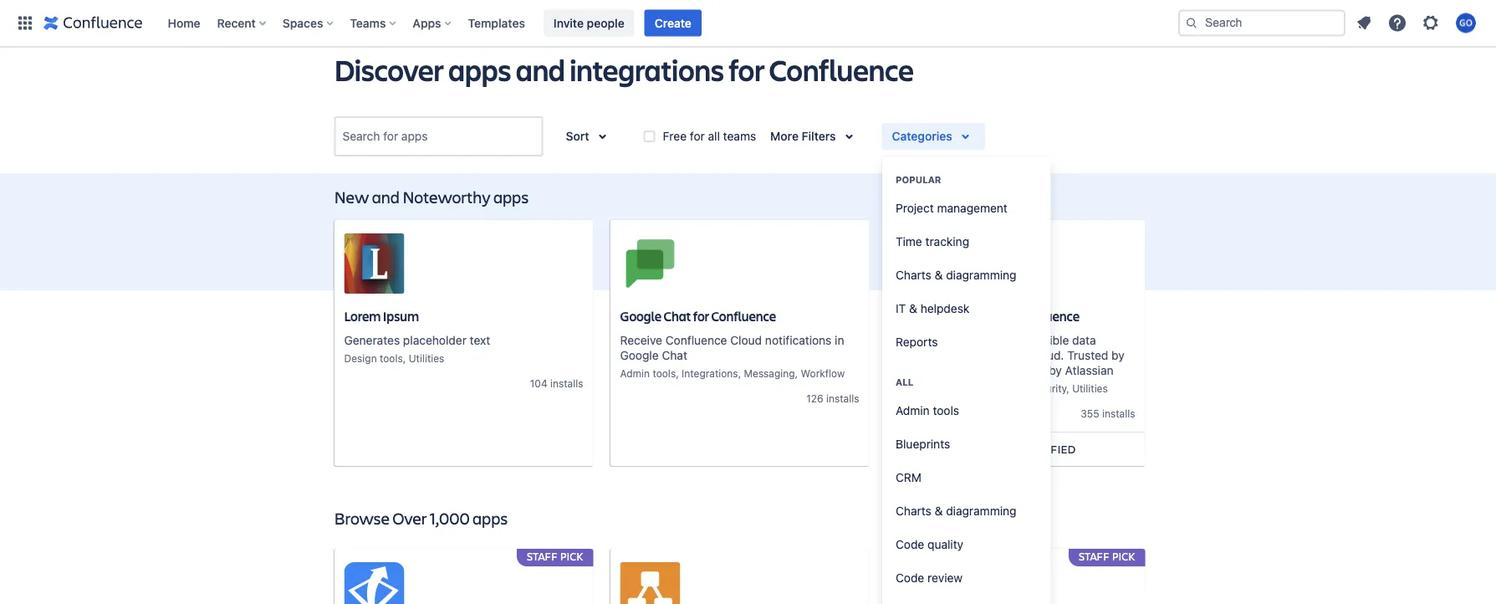 Task type: describe. For each thing, give the bounding box(es) containing it.
all
[[708, 129, 720, 143]]

browse over 1,000 apps
[[334, 506, 508, 529]]

automated backups and flexible data recovery for confluence cloud. trusted by over 100,000 users. backed by atlassian
[[896, 333, 1125, 377]]

104
[[530, 378, 548, 389]]

utilities inside generates placeholder text design tools , utilities
[[409, 352, 445, 364]]

0 vertical spatial apps
[[448, 49, 511, 89]]

noteworthy
[[403, 185, 491, 207]]

rewind backups for confluence
[[896, 307, 1080, 325]]

2 vertical spatial s
[[1130, 408, 1136, 419]]

it & helpdesk button
[[883, 292, 1051, 325]]

rewind
[[896, 307, 941, 325]]

time tracking
[[896, 235, 970, 248]]

charts & diagramming for 2nd charts & diagramming button from the top
[[896, 504, 1017, 518]]

cloud fortified
[[979, 441, 1076, 456]]

spaces
[[283, 16, 323, 30]]

code quality button
[[883, 528, 1051, 561]]

, left integrations
[[676, 368, 679, 379]]

appswitcher icon image
[[15, 13, 35, 33]]

workflow
[[801, 368, 845, 379]]

create link
[[645, 10, 702, 36]]

pick for markdown, html, plantuml, latex, diagrams, open api, mermaid image
[[1113, 549, 1136, 563]]

admin inside receive confluence cloud notifications in google chat admin tools , integrations , messaging , workflow
[[620, 368, 650, 379]]

security , utilities
[[1029, 383, 1108, 394]]

reports
[[896, 335, 938, 349]]

google inside receive confluence cloud notifications in google chat admin tools , integrations , messaging , workflow
[[620, 348, 659, 362]]

filters
[[802, 129, 836, 143]]

tools inside generates placeholder text design tools , utilities
[[380, 352, 403, 364]]

staff for markdown, html, plantuml, latex, diagrams, open api, mermaid image
[[1079, 549, 1110, 563]]

lorem ipsum image
[[344, 233, 404, 294]]

, inside generates placeholder text design tools , utilities
[[403, 352, 406, 364]]

recovery
[[896, 348, 943, 362]]

messaging
[[744, 368, 795, 379]]

and for automated
[[1008, 333, 1028, 347]]

teams
[[723, 129, 756, 143]]

and for discover
[[516, 49, 565, 89]]

Search field
[[1179, 10, 1346, 36]]

blueprints button
[[883, 428, 1051, 461]]

over
[[896, 363, 920, 377]]

confluence up 'filters'
[[769, 49, 914, 89]]

tools inside button
[[933, 404, 960, 417]]

code for code quality
[[896, 538, 925, 551]]

create
[[655, 16, 692, 30]]

admin tools button
[[883, 394, 1051, 428]]

users.
[[970, 363, 1003, 377]]

discover apps and integrations for confluence
[[334, 49, 914, 89]]

Search for apps field
[[338, 121, 540, 151]]

recent
[[217, 16, 256, 30]]

backed
[[1006, 363, 1046, 377]]

templates
[[468, 16, 525, 30]]

discover
[[334, 49, 444, 89]]

receive
[[620, 333, 663, 347]]

popular
[[896, 174, 942, 185]]

global element
[[10, 0, 1175, 46]]

draw.io diagrams & whiteboards image
[[620, 562, 681, 604]]

4
[[918, 408, 925, 422]]

project management button
[[883, 192, 1051, 225]]

lorem
[[344, 307, 381, 325]]

355
[[1081, 408, 1100, 419]]

ipsum
[[383, 307, 419, 325]]

project management
[[896, 201, 1008, 215]]

1 vertical spatial and
[[372, 185, 400, 207]]

it & helpdesk
[[896, 302, 970, 315]]

sort
[[566, 129, 589, 143]]

for up 'teams'
[[729, 49, 765, 89]]

cloud
[[979, 441, 1016, 456]]

rewind backups for confluence image
[[896, 233, 957, 294]]

automated
[[896, 333, 956, 347]]

reports button
[[883, 325, 1051, 359]]

confluence up cloud
[[712, 307, 776, 325]]

for inside automated backups and flexible data recovery for confluence cloud. trusted by over 100,000 users. backed by atlassian
[[946, 348, 961, 362]]

3.6
[[896, 408, 914, 422]]

in
[[835, 333, 845, 347]]

browse
[[334, 506, 390, 529]]

people
[[587, 16, 625, 30]]

tracking
[[926, 235, 970, 248]]

for
[[994, 307, 1013, 325]]

, left workflow on the right bottom of the page
[[795, 368, 798, 379]]

3.6 / 4
[[896, 408, 925, 422]]

new
[[334, 185, 369, 207]]

admin tools inside button
[[896, 404, 960, 417]]

apps
[[413, 16, 441, 30]]

staff pick for markdown, html, plantuml, latex, diagrams, open api, mermaid image
[[1079, 549, 1136, 563]]

tools inside receive confluence cloud notifications in google chat admin tools , integrations , messaging , workflow
[[653, 368, 676, 379]]

staff for gliffy diagrams for confluence image
[[527, 549, 558, 563]]

all
[[896, 377, 914, 388]]

100,000
[[923, 363, 967, 377]]

lorem ipsum
[[344, 307, 419, 325]]

cloud
[[731, 333, 762, 347]]

review
[[928, 571, 963, 585]]

quality
[[928, 538, 964, 551]]

generates
[[344, 333, 400, 347]]

it
[[896, 302, 906, 315]]

crm
[[896, 471, 922, 484]]

integrations
[[682, 368, 738, 379]]

new and noteworthy apps
[[334, 185, 529, 207]]

menu containing project management
[[883, 156, 1051, 604]]

charts & diagramming for first charts & diagramming button
[[896, 268, 1017, 282]]

install for google chat for confluence
[[827, 393, 854, 404]]

crm button
[[883, 461, 1051, 494]]

1 admin tools from the top
[[896, 383, 952, 394]]

126
[[807, 393, 824, 404]]

tools down the 100,000 on the bottom right
[[929, 383, 952, 394]]

0 vertical spatial chat
[[664, 307, 691, 325]]



Task type: vqa. For each thing, say whether or not it's contained in the screenshot.
open "Icon"
no



Task type: locate. For each thing, give the bounding box(es) containing it.
1 vertical spatial s
[[854, 393, 860, 404]]

staff pick for gliffy diagrams for confluence image
[[527, 549, 584, 563]]

by right trusted
[[1112, 348, 1125, 362]]

notifications
[[765, 333, 832, 347]]

install
[[550, 378, 578, 389], [827, 393, 854, 404], [1103, 408, 1130, 419]]

apps down templates link
[[448, 49, 511, 89]]

settings icon image
[[1421, 13, 1441, 33]]

0 vertical spatial diagramming
[[946, 268, 1017, 282]]

your profile and preferences image
[[1457, 13, 1477, 33]]

2 horizontal spatial and
[[1008, 333, 1028, 347]]

admin down over
[[896, 383, 926, 394]]

1 vertical spatial apps
[[494, 185, 529, 207]]

diagramming for 2nd charts & diagramming button from the top
[[946, 504, 1017, 518]]

, left messaging
[[738, 368, 741, 379]]

2 pick from the left
[[1113, 549, 1136, 563]]

1 horizontal spatial install
[[827, 393, 854, 404]]

utilities
[[409, 352, 445, 364], [1073, 383, 1108, 394]]

1 vertical spatial charts & diagramming
[[896, 504, 1017, 518]]

104 install s
[[530, 378, 584, 389]]

confluence inside automated backups and flexible data recovery for confluence cloud. trusted by over 100,000 users. backed by atlassian
[[965, 348, 1026, 362]]

free for all teams
[[663, 129, 756, 143]]

s right 104
[[578, 378, 584, 389]]

utilities down placeholder
[[409, 352, 445, 364]]

design
[[344, 352, 377, 364]]

data
[[1073, 333, 1097, 347]]

charts for first charts & diagramming button
[[896, 268, 932, 282]]

1 vertical spatial code
[[896, 571, 925, 585]]

1 vertical spatial install
[[827, 393, 854, 404]]

install for lorem ipsum
[[550, 378, 578, 389]]

chat down google chat for confluence image
[[664, 307, 691, 325]]

1 vertical spatial admin
[[896, 383, 926, 394]]

& inside all group
[[935, 504, 943, 518]]

code review
[[896, 571, 963, 585]]

more filters
[[771, 129, 836, 143]]

2 admin tools from the top
[[896, 404, 960, 417]]

2 horizontal spatial install
[[1103, 408, 1130, 419]]

126 install s
[[807, 393, 860, 404]]

backups
[[959, 333, 1004, 347]]

placeholder
[[403, 333, 467, 347]]

& inside button
[[909, 302, 918, 315]]

1 diagramming from the top
[[946, 268, 1017, 282]]

over
[[393, 506, 427, 529]]

home link
[[163, 10, 205, 36]]

1 horizontal spatial staff
[[1079, 549, 1110, 563]]

google chat for confluence image
[[620, 233, 681, 294]]

1 charts & diagramming button from the top
[[883, 259, 1051, 292]]

apps for noteworthy
[[494, 185, 529, 207]]

pick for gliffy diagrams for confluence image
[[560, 549, 584, 563]]

for left all
[[690, 129, 705, 143]]

for up the 100,000 on the bottom right
[[946, 348, 961, 362]]

by
[[1112, 348, 1125, 362], [1049, 363, 1062, 377]]

google chat for confluence
[[620, 307, 776, 325]]

gliffy diagrams for confluence image
[[344, 562, 404, 604]]

& for project
[[909, 302, 918, 315]]

2 vertical spatial install
[[1103, 408, 1130, 419]]

and down for
[[1008, 333, 1028, 347]]

security
[[1029, 383, 1067, 394]]

helpdesk
[[921, 302, 970, 315]]

all group
[[883, 359, 1051, 604]]

0 horizontal spatial staff pick
[[527, 549, 584, 563]]

banner
[[0, 0, 1497, 47]]

apps
[[448, 49, 511, 89], [494, 185, 529, 207], [473, 506, 508, 529]]

& up quality
[[935, 504, 943, 518]]

2 diagramming from the top
[[946, 504, 1017, 518]]

2 charts from the top
[[896, 504, 932, 518]]

admin tools down over
[[896, 383, 952, 394]]

charts & diagramming down the crm button
[[896, 504, 1017, 518]]

chat inside receive confluence cloud notifications in google chat admin tools , integrations , messaging , workflow
[[662, 348, 688, 362]]

apps right noteworthy
[[494, 185, 529, 207]]

& for admin
[[935, 504, 943, 518]]

confluence inside receive confluence cloud notifications in google chat admin tools , integrations , messaging , workflow
[[666, 333, 727, 347]]

0 vertical spatial admin
[[620, 368, 650, 379]]

confluence up users.
[[965, 348, 1026, 362]]

s right '355'
[[1130, 408, 1136, 419]]

1 horizontal spatial by
[[1112, 348, 1125, 362]]

1 charts from the top
[[896, 268, 932, 282]]

and
[[516, 49, 565, 89], [372, 185, 400, 207], [1008, 333, 1028, 347]]

, down placeholder
[[403, 352, 406, 364]]

1,000
[[430, 506, 470, 529]]

2 staff from the left
[[1079, 549, 1110, 563]]

0 vertical spatial charts & diagramming button
[[883, 259, 1051, 292]]

notification icon image
[[1354, 13, 1375, 33]]

0 vertical spatial and
[[516, 49, 565, 89]]

, down the atlassian
[[1067, 383, 1070, 394]]

markdown, html, plantuml, latex, diagrams, open api, mermaid image
[[896, 562, 957, 604]]

admin down receive
[[620, 368, 650, 379]]

free
[[663, 129, 687, 143]]

blueprints
[[896, 437, 951, 451]]

1 vertical spatial &
[[909, 302, 918, 315]]

s
[[578, 378, 584, 389], [854, 393, 860, 404], [1130, 408, 1136, 419]]

charts
[[896, 268, 932, 282], [896, 504, 932, 518]]

s for google chat for confluence
[[854, 393, 860, 404]]

diagramming for first charts & diagramming button
[[946, 268, 1017, 282]]

receive confluence cloud notifications in google chat admin tools , integrations , messaging , workflow
[[620, 333, 845, 379]]

,
[[403, 352, 406, 364], [676, 368, 679, 379], [738, 368, 741, 379], [795, 368, 798, 379], [1067, 383, 1070, 394]]

charts & diagramming inside popular group
[[896, 268, 1017, 282]]

home
[[168, 16, 200, 30]]

charts for 2nd charts & diagramming button from the top
[[896, 504, 932, 518]]

0 horizontal spatial and
[[372, 185, 400, 207]]

2 staff pick from the left
[[1079, 549, 1136, 563]]

s for lorem ipsum
[[578, 378, 584, 389]]

pick
[[560, 549, 584, 563], [1113, 549, 1136, 563]]

diagramming inside all group
[[946, 504, 1017, 518]]

for
[[729, 49, 765, 89], [690, 129, 705, 143], [693, 307, 709, 325], [946, 348, 961, 362]]

2 vertical spatial &
[[935, 504, 943, 518]]

1 vertical spatial admin tools
[[896, 404, 960, 417]]

charts & diagramming button down tracking
[[883, 259, 1051, 292]]

2 charts & diagramming from the top
[[896, 504, 1017, 518]]

flexible
[[1031, 333, 1069, 347]]

banner containing home
[[0, 0, 1497, 47]]

cloud.
[[1029, 348, 1065, 362]]

1 code from the top
[[896, 538, 925, 551]]

invite people button
[[544, 10, 635, 36]]

chat down receive
[[662, 348, 688, 362]]

1 horizontal spatial pick
[[1113, 549, 1136, 563]]

diagramming down time tracking button on the right of the page
[[946, 268, 1017, 282]]

0 vertical spatial install
[[550, 378, 578, 389]]

tools right 4
[[933, 404, 960, 417]]

and down "invite"
[[516, 49, 565, 89]]

charts & diagramming button up quality
[[883, 494, 1051, 528]]

spaces button
[[278, 10, 340, 36]]

code for code review
[[896, 571, 925, 585]]

0 horizontal spatial s
[[578, 378, 584, 389]]

charts & diagramming
[[896, 268, 1017, 282], [896, 504, 1017, 518]]

confluence
[[769, 49, 914, 89], [712, 307, 776, 325], [1015, 307, 1080, 325], [666, 333, 727, 347], [965, 348, 1026, 362]]

install right the 126
[[827, 393, 854, 404]]

tools down generates
[[380, 352, 403, 364]]

generates placeholder text design tools , utilities
[[344, 333, 490, 364]]

1 horizontal spatial and
[[516, 49, 565, 89]]

code left review
[[896, 571, 925, 585]]

1 vertical spatial google
[[620, 348, 659, 362]]

charts inside all group
[[896, 504, 932, 518]]

1 horizontal spatial staff pick
[[1079, 549, 1136, 563]]

admin tools
[[896, 383, 952, 394], [896, 404, 960, 417]]

code
[[896, 538, 925, 551], [896, 571, 925, 585]]

1 charts & diagramming from the top
[[896, 268, 1017, 282]]

invite people
[[554, 16, 625, 30]]

0 vertical spatial &
[[935, 268, 943, 282]]

0 vertical spatial code
[[896, 538, 925, 551]]

charts & diagramming inside all group
[[896, 504, 1017, 518]]

charts inside popular group
[[896, 268, 932, 282]]

confluence image
[[44, 13, 143, 33], [44, 13, 143, 33]]

0 vertical spatial admin tools
[[896, 383, 952, 394]]

1 vertical spatial by
[[1049, 363, 1062, 377]]

admin tools up "blueprints" on the bottom of page
[[896, 404, 960, 417]]

chat
[[664, 307, 691, 325], [662, 348, 688, 362]]

0 vertical spatial charts & diagramming
[[896, 268, 1017, 282]]

admin inside button
[[896, 404, 930, 417]]

utilities down the atlassian
[[1073, 383, 1108, 394]]

0 horizontal spatial install
[[550, 378, 578, 389]]

confluence down google chat for confluence
[[666, 333, 727, 347]]

code quality
[[896, 538, 964, 551]]

0 vertical spatial charts
[[896, 268, 932, 282]]

1 pick from the left
[[560, 549, 584, 563]]

fortified
[[1019, 441, 1076, 456]]

teams button
[[345, 10, 403, 36]]

google up receive
[[620, 307, 662, 325]]

tools down receive
[[653, 368, 676, 379]]

and right new
[[372, 185, 400, 207]]

0 horizontal spatial staff
[[527, 549, 558, 563]]

invite
[[554, 16, 584, 30]]

trusted
[[1068, 348, 1109, 362]]

/
[[914, 408, 918, 422]]

apps button
[[408, 10, 458, 36]]

diagramming down the crm button
[[946, 504, 1017, 518]]

categories
[[892, 129, 953, 143]]

1 vertical spatial chat
[[662, 348, 688, 362]]

search image
[[1185, 16, 1199, 30]]

admin
[[620, 368, 650, 379], [896, 383, 926, 394], [896, 404, 930, 417]]

install right 104
[[550, 378, 578, 389]]

for up receive confluence cloud notifications in google chat admin tools , integrations , messaging , workflow
[[693, 307, 709, 325]]

and inside automated backups and flexible data recovery for confluence cloud. trusted by over 100,000 users. backed by atlassian
[[1008, 333, 1028, 347]]

1 vertical spatial charts
[[896, 504, 932, 518]]

& up it & helpdesk
[[935, 268, 943, 282]]

2 charts & diagramming button from the top
[[883, 494, 1051, 528]]

by down cloud.
[[1049, 363, 1062, 377]]

0 vertical spatial by
[[1112, 348, 1125, 362]]

2 code from the top
[[896, 571, 925, 585]]

0 horizontal spatial by
[[1049, 363, 1062, 377]]

code left quality
[[896, 538, 925, 551]]

1 google from the top
[[620, 307, 662, 325]]

2 google from the top
[[620, 348, 659, 362]]

1 horizontal spatial s
[[854, 393, 860, 404]]

teams
[[350, 16, 386, 30]]

diagramming inside popular group
[[946, 268, 1017, 282]]

&
[[935, 268, 943, 282], [909, 302, 918, 315], [935, 504, 943, 518]]

apps for 1,000
[[473, 506, 508, 529]]

2 horizontal spatial s
[[1130, 408, 1136, 419]]

355 install s
[[1081, 408, 1136, 419]]

1 staff from the left
[[527, 549, 558, 563]]

text
[[470, 333, 490, 347]]

1 vertical spatial utilities
[[1073, 383, 1108, 394]]

1 staff pick from the left
[[527, 549, 584, 563]]

admin down all
[[896, 404, 930, 417]]

0 horizontal spatial utilities
[[409, 352, 445, 364]]

1 vertical spatial diagramming
[[946, 504, 1017, 518]]

s right the 126
[[854, 393, 860, 404]]

google down receive
[[620, 348, 659, 362]]

2 vertical spatial admin
[[896, 404, 930, 417]]

0 vertical spatial s
[[578, 378, 584, 389]]

1 horizontal spatial utilities
[[1073, 383, 1108, 394]]

atlassian
[[1066, 363, 1114, 377]]

charts & diagramming down tracking
[[896, 268, 1017, 282]]

0 vertical spatial google
[[620, 307, 662, 325]]

time tracking button
[[883, 225, 1051, 259]]

1 vertical spatial charts & diagramming button
[[883, 494, 1051, 528]]

install right '355'
[[1103, 408, 1130, 419]]

apps right 1,000
[[473, 506, 508, 529]]

2 vertical spatial and
[[1008, 333, 1028, 347]]

2 vertical spatial apps
[[473, 506, 508, 529]]

popular group
[[883, 156, 1051, 364]]

integrations
[[570, 49, 724, 89]]

project
[[896, 201, 934, 215]]

menu
[[883, 156, 1051, 604]]

0 horizontal spatial pick
[[560, 549, 584, 563]]

more
[[771, 129, 799, 143]]

charts down crm
[[896, 504, 932, 518]]

& right it
[[909, 302, 918, 315]]

help icon image
[[1388, 13, 1408, 33]]

charts down time at right
[[896, 268, 932, 282]]

google
[[620, 307, 662, 325], [620, 348, 659, 362]]

0 vertical spatial utilities
[[409, 352, 445, 364]]

confluence up flexible
[[1015, 307, 1080, 325]]



